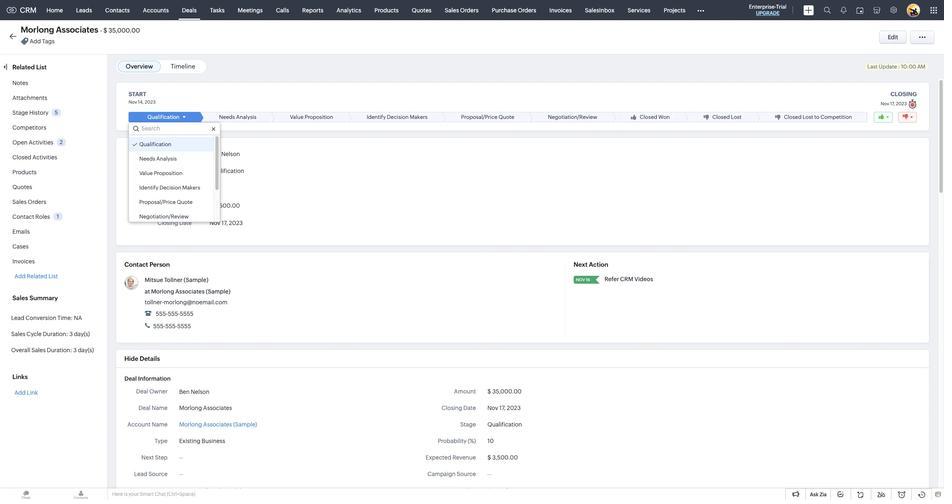 Task type: vqa. For each thing, say whether or not it's contained in the screenshot.


Task type: locate. For each thing, give the bounding box(es) containing it.
notes link
[[12, 80, 28, 86]]

morlong up tollner-
[[151, 289, 174, 295]]

0 vertical spatial quote
[[499, 114, 515, 120]]

contact right "is"
[[129, 488, 151, 495]]

qualification
[[147, 114, 180, 120], [139, 141, 171, 148], [210, 168, 244, 175], [488, 422, 522, 428]]

1 source from the left
[[148, 471, 168, 478]]

1 vertical spatial 555-555-5555
[[152, 323, 191, 330]]

closing
[[158, 220, 178, 227], [442, 405, 462, 412]]

revenue
[[168, 203, 192, 209], [453, 455, 476, 461]]

at morlong associates (sample)
[[145, 289, 231, 295]]

list down add tags
[[36, 64, 47, 71]]

1 vertical spatial negotiation/review
[[139, 214, 189, 220]]

$ inside morlong associates - $ 35,000.00
[[103, 27, 107, 34]]

555-
[[156, 311, 168, 318], [168, 311, 180, 318], [153, 323, 165, 330], [165, 323, 177, 330]]

open
[[12, 139, 28, 146]]

1 vertical spatial ben
[[179, 389, 190, 396]]

0 vertical spatial proposal/price quote
[[461, 114, 515, 120]]

ben nelson for qualification
[[210, 151, 240, 158]]

1 vertical spatial mitsue tollner (sample)
[[179, 488, 242, 495]]

morlong associates (sample) link
[[151, 289, 231, 295], [179, 421, 257, 430]]

owner down information
[[149, 389, 168, 395]]

1 horizontal spatial ben nelson
[[210, 151, 240, 158]]

0 vertical spatial analysis
[[236, 114, 257, 120]]

0 horizontal spatial 10
[[210, 185, 216, 192]]

add left tags
[[30, 38, 41, 45]]

1 horizontal spatial 17,
[[500, 405, 506, 412]]

0 vertical spatial lead
[[11, 315, 24, 322]]

ben nelson
[[210, 151, 240, 158], [179, 389, 210, 396], [488, 488, 518, 495]]

associates up business
[[203, 422, 232, 428]]

1 vertical spatial closing date
[[442, 405, 476, 412]]

business
[[202, 438, 225, 445]]

associates down leads
[[56, 25, 98, 34]]

tollner
[[164, 277, 183, 284], [198, 488, 217, 495]]

1 horizontal spatial nelson
[[221, 151, 240, 158]]

related up the notes 'link'
[[12, 64, 35, 71]]

lead source
[[134, 471, 168, 478]]

1 name from the top
[[152, 405, 168, 412]]

1 vertical spatial list
[[48, 273, 58, 280]]

notes
[[12, 80, 28, 86]]

name up type
[[152, 422, 168, 428]]

1 vertical spatial 17,
[[222, 220, 228, 227]]

type
[[155, 438, 168, 445]]

calendar image
[[857, 7, 864, 13]]

1 horizontal spatial identify
[[367, 114, 386, 120]]

activities up the closed activities link
[[29, 139, 53, 146]]

1 horizontal spatial proposal/price
[[461, 114, 498, 120]]

1 horizontal spatial sales orders link
[[438, 0, 485, 20]]

invoices left the salesinbox 'link'
[[550, 7, 572, 13]]

17, inside the "closing nov 17, 2023"
[[890, 101, 895, 106]]

quotes
[[412, 7, 432, 13], [12, 184, 32, 191]]

1 horizontal spatial quotes
[[412, 7, 432, 13]]

projects
[[664, 7, 686, 13]]

1 vertical spatial activities
[[32, 154, 57, 161]]

duration: down sales cycle duration: 3 day(s)
[[47, 347, 72, 354]]

crm left home
[[20, 6, 37, 14]]

0 horizontal spatial identify
[[139, 185, 158, 191]]

nov 17, 2023
[[210, 220, 243, 227], [488, 405, 521, 412]]

lead for lead conversion time: na
[[11, 315, 24, 322]]

1 vertical spatial makers
[[182, 185, 200, 191]]

related
[[12, 64, 35, 71], [27, 273, 47, 280]]

17,
[[890, 101, 895, 106], [222, 220, 228, 227], [500, 405, 506, 412]]

products right the analytics
[[375, 7, 399, 13]]

products down the closed activities link
[[12, 169, 37, 176]]

1 vertical spatial needs analysis
[[139, 156, 177, 162]]

add tags
[[30, 38, 55, 45]]

home link
[[40, 0, 70, 20]]

0 vertical spatial $  3,500.00
[[210, 203, 240, 209]]

morlong associates (sample) link for account name
[[179, 421, 257, 430]]

created by
[[447, 488, 476, 495]]

add up sales summary
[[14, 273, 26, 280]]

list
[[36, 64, 47, 71], [48, 273, 58, 280]]

0 vertical spatial day(s)
[[74, 331, 90, 338]]

ben nelson for morlong associates
[[179, 389, 210, 396]]

deal name
[[139, 405, 168, 412]]

1 horizontal spatial proposition
[[305, 114, 333, 120]]

duration: up overall sales duration: 3 day(s)
[[43, 331, 68, 338]]

smart
[[140, 492, 154, 498]]

1 horizontal spatial invoices link
[[543, 0, 579, 20]]

2 vertical spatial ben nelson
[[488, 488, 518, 495]]

0 vertical spatial needs analysis
[[219, 114, 257, 120]]

products link right the analytics
[[368, 0, 405, 20]]

cases
[[12, 244, 29, 250]]

related up sales summary
[[27, 273, 47, 280]]

1 horizontal spatial negotiation/review
[[548, 114, 598, 120]]

1 horizontal spatial sales orders
[[445, 7, 479, 13]]

ben for morlong associates
[[179, 389, 190, 396]]

morlong for morlong associates (sample)
[[179, 422, 202, 428]]

1 vertical spatial products
[[12, 169, 37, 176]]

1
[[57, 214, 59, 220]]

3 down time:
[[69, 331, 73, 338]]

morlong up existing
[[179, 422, 202, 428]]

owner
[[174, 151, 192, 157], [149, 389, 168, 395]]

1 vertical spatial 5555
[[177, 323, 191, 330]]

-
[[100, 27, 102, 34]]

value
[[290, 114, 304, 120], [139, 170, 153, 177]]

owner for deal name
[[149, 389, 168, 395]]

1 horizontal spatial lost
[[803, 114, 814, 120]]

morlong up add tags
[[21, 25, 54, 34]]

analytics link
[[330, 0, 368, 20]]

details
[[140, 356, 160, 363]]

associates for morlong associates
[[203, 405, 232, 412]]

0 vertical spatial sales orders
[[445, 7, 479, 13]]

1 vertical spatial 3
[[73, 347, 77, 354]]

probability (%)
[[154, 185, 192, 192], [438, 438, 476, 445]]

links
[[12, 374, 28, 381]]

stage history
[[12, 110, 48, 116]]

services
[[628, 7, 651, 13]]

invoices link left salesinbox
[[543, 0, 579, 20]]

mitsue
[[145, 277, 163, 284], [179, 488, 197, 495]]

orders up roles at the left top of the page
[[28, 199, 46, 206]]

overall
[[11, 347, 30, 354]]

35,000.00 inside morlong associates - $ 35,000.00
[[109, 27, 140, 34]]

0 vertical spatial nelson
[[221, 151, 240, 158]]

1 vertical spatial probability
[[438, 438, 467, 445]]

owner down search text field
[[174, 151, 192, 157]]

next step
[[141, 455, 168, 461]]

1 horizontal spatial needs analysis
[[219, 114, 257, 120]]

salesinbox link
[[579, 0, 621, 20]]

next
[[574, 261, 588, 268], [141, 455, 154, 461]]

0 vertical spatial ben nelson
[[210, 151, 240, 158]]

3 name from the top
[[152, 488, 168, 495]]

next left step
[[141, 455, 154, 461]]

add left link
[[14, 390, 26, 397]]

next for next step
[[141, 455, 154, 461]]

0 vertical spatial activities
[[29, 139, 53, 146]]

0 vertical spatial crm
[[20, 6, 37, 14]]

associates up the morlong associates (sample)
[[203, 405, 232, 412]]

0 vertical spatial stage
[[12, 110, 28, 116]]

1 vertical spatial nov 17, 2023
[[488, 405, 521, 412]]

2 name from the top
[[152, 422, 168, 428]]

deal owner down search text field
[[160, 151, 192, 157]]

probability
[[154, 185, 183, 192], [438, 438, 467, 445]]

0 horizontal spatial proposition
[[154, 170, 183, 177]]

(ctrl+space)
[[167, 492, 195, 498]]

0 horizontal spatial expected
[[142, 203, 167, 209]]

1 vertical spatial invoices
[[12, 258, 35, 265]]

0 horizontal spatial proposal/price
[[139, 199, 176, 206]]

3 for sales cycle duration:
[[69, 331, 73, 338]]

name up account name
[[152, 405, 168, 412]]

morlong associates - $ 35,000.00
[[21, 25, 140, 34]]

crm right refer
[[620, 276, 634, 283]]

1 vertical spatial products link
[[12, 169, 37, 176]]

2 vertical spatial contact
[[129, 488, 151, 495]]

0 vertical spatial next
[[574, 261, 588, 268]]

nelson for morlong associates
[[191, 389, 210, 396]]

1 vertical spatial stage
[[176, 168, 192, 175]]

2 vertical spatial name
[[152, 488, 168, 495]]

proposal/price
[[461, 114, 498, 120], [139, 199, 176, 206]]

sales orders
[[445, 7, 479, 13], [12, 199, 46, 206]]

deal down hide
[[124, 376, 137, 383]]

owner for stage
[[174, 151, 192, 157]]

0 vertical spatial invoices
[[550, 7, 572, 13]]

proposition
[[305, 114, 333, 120], [154, 170, 183, 177]]

associates for morlong associates - $ 35,000.00
[[56, 25, 98, 34]]

next up nov 16
[[574, 261, 588, 268]]

2 source from the left
[[457, 471, 476, 478]]

date
[[179, 220, 192, 227], [464, 405, 476, 412]]

morlong associates (sample) link up tollner-morlong@noemail.com link
[[151, 289, 231, 295]]

day(s) for overall sales duration: 3 day(s)
[[78, 347, 94, 354]]

1 vertical spatial quote
[[177, 199, 193, 206]]

deal down deal information
[[136, 389, 148, 395]]

closed lost to competition
[[784, 114, 852, 120]]

3 down sales cycle duration: 3 day(s)
[[73, 347, 77, 354]]

duration: for overall sales duration:
[[47, 347, 72, 354]]

duration:
[[43, 331, 68, 338], [47, 347, 72, 354]]

na
[[74, 315, 82, 322]]

0 vertical spatial 35,000.00
[[109, 27, 140, 34]]

source down step
[[148, 471, 168, 478]]

morlong associates
[[179, 405, 232, 412]]

add for add tags
[[30, 38, 41, 45]]

1 horizontal spatial list
[[48, 273, 58, 280]]

enterprise-trial upgrade
[[749, 4, 787, 16]]

contact left person
[[124, 261, 148, 268]]

lost for closed lost
[[731, 114, 742, 120]]

closed for closed won
[[640, 114, 658, 120]]

1 vertical spatial tollner
[[198, 488, 217, 495]]

0 vertical spatial 17,
[[890, 101, 895, 106]]

1 vertical spatial mitsue
[[179, 488, 197, 495]]

3
[[69, 331, 73, 338], [73, 347, 77, 354]]

existing
[[179, 438, 200, 445]]

source up created by
[[457, 471, 476, 478]]

1 vertical spatial ben nelson
[[179, 389, 210, 396]]

deal up account name
[[139, 405, 151, 412]]

(sample) inside the morlong associates (sample) link
[[233, 422, 257, 428]]

lost
[[731, 114, 742, 120], [803, 114, 814, 120]]

products link down the closed activities link
[[12, 169, 37, 176]]

videos
[[635, 276, 653, 283]]

0 vertical spatial tollner
[[164, 277, 183, 284]]

0 vertical spatial needs
[[219, 114, 235, 120]]

cases link
[[12, 244, 29, 250]]

tollner right (ctrl+space)
[[198, 488, 217, 495]]

name for account name
[[152, 422, 168, 428]]

list up summary
[[48, 273, 58, 280]]

0 horizontal spatial ben nelson
[[179, 389, 210, 396]]

associates inside the morlong associates (sample) link
[[203, 422, 232, 428]]

0 horizontal spatial date
[[179, 220, 192, 227]]

0 horizontal spatial negotiation/review
[[139, 214, 189, 220]]

name
[[152, 405, 168, 412], [152, 422, 168, 428], [152, 488, 168, 495]]

1 vertical spatial expected revenue
[[426, 455, 476, 461]]

search image
[[824, 7, 831, 14]]

associates
[[56, 25, 98, 34], [175, 289, 205, 295], [203, 405, 232, 412], [203, 422, 232, 428]]

invoices down cases
[[12, 258, 35, 265]]

0 vertical spatial sales orders link
[[438, 0, 485, 20]]

morlong associates (sample) link up business
[[179, 421, 257, 430]]

mitsue up at on the left bottom of page
[[145, 277, 163, 284]]

1 vertical spatial identify
[[139, 185, 158, 191]]

morlong associates (sample)
[[179, 422, 257, 428]]

deal owner for deal name
[[136, 389, 168, 395]]

invoices link down cases
[[12, 258, 35, 265]]

orders right the purchase
[[518, 7, 536, 13]]

1 vertical spatial mitsue tollner (sample) link
[[179, 487, 242, 496]]

1 horizontal spatial owner
[[174, 151, 192, 157]]

0 horizontal spatial makers
[[182, 185, 200, 191]]

2 lost from the left
[[803, 114, 814, 120]]

1 vertical spatial morlong associates (sample) link
[[179, 421, 257, 430]]

0 vertical spatial identify decision makers
[[367, 114, 428, 120]]

0 vertical spatial 3
[[69, 331, 73, 338]]

activities down open activities on the top of page
[[32, 154, 57, 161]]

deal down search text field
[[160, 151, 172, 157]]

reports link
[[296, 0, 330, 20]]

tollner up at morlong associates (sample)
[[164, 277, 183, 284]]

2023 inside start nov 14, 2023
[[145, 100, 156, 105]]

lead for lead source
[[134, 471, 147, 478]]

start nov 14, 2023
[[129, 91, 156, 105]]

lead up the contact name
[[134, 471, 147, 478]]

$  3,500.00
[[210, 203, 240, 209], [488, 455, 518, 461]]

lost for closed lost to competition
[[803, 114, 814, 120]]

0 horizontal spatial lost
[[731, 114, 742, 120]]

10:00
[[901, 64, 917, 70]]

0 horizontal spatial (%)
[[184, 185, 192, 192]]

morlong up the morlong associates (sample)
[[179, 405, 202, 412]]

purchase orders
[[492, 7, 536, 13]]

1 vertical spatial nelson
[[191, 389, 210, 396]]

ben for qualification
[[210, 151, 220, 158]]

1 vertical spatial proposal/price quote
[[139, 199, 193, 206]]

contact up emails link
[[12, 214, 34, 220]]

enterprise-
[[749, 4, 776, 10]]

1 horizontal spatial next
[[574, 261, 588, 268]]

1 vertical spatial lead
[[134, 471, 147, 478]]

closing nov 17, 2023
[[881, 91, 917, 106]]

source
[[148, 471, 168, 478], [457, 471, 476, 478]]

stage history link
[[12, 110, 48, 116]]

1 vertical spatial owner
[[149, 389, 168, 395]]

orders left the purchase
[[460, 7, 479, 13]]

sales orders inside sales orders link
[[445, 7, 479, 13]]

contacts image
[[55, 489, 107, 501]]

0 vertical spatial 3,500.00
[[214, 203, 240, 209]]

ask zia
[[810, 492, 827, 498]]

555-555-5555
[[155, 311, 194, 318], [152, 323, 191, 330]]

name down lead source
[[152, 488, 168, 495]]

to
[[815, 114, 820, 120]]

0 vertical spatial owner
[[174, 151, 192, 157]]

0 horizontal spatial value proposition
[[139, 170, 183, 177]]

competition
[[821, 114, 852, 120]]

won
[[659, 114, 670, 120]]

mitsue right chat
[[179, 488, 197, 495]]

activities
[[29, 139, 53, 146], [32, 154, 57, 161]]

lead left the conversion
[[11, 315, 24, 322]]

add for add link
[[14, 390, 26, 397]]

deal owner down information
[[136, 389, 168, 395]]

edit button
[[879, 31, 907, 44]]

accounts
[[143, 7, 169, 13]]

proposal/price quote
[[461, 114, 515, 120], [139, 199, 193, 206]]

time:
[[57, 315, 73, 322]]

1 lost from the left
[[731, 114, 742, 120]]

related list
[[12, 64, 48, 71]]

1 vertical spatial name
[[152, 422, 168, 428]]



Task type: describe. For each thing, give the bounding box(es) containing it.
0 horizontal spatial revenue
[[168, 203, 192, 209]]

0 horizontal spatial quotes link
[[12, 184, 32, 191]]

1 horizontal spatial expected revenue
[[426, 455, 476, 461]]

activities for open activities
[[29, 139, 53, 146]]

sales cycle duration: 3 day(s)
[[11, 331, 90, 338]]

1 horizontal spatial quotes link
[[405, 0, 438, 20]]

0 vertical spatial nov 17, 2023
[[210, 220, 243, 227]]

2 vertical spatial 17,
[[500, 405, 506, 412]]

nov inside the "closing nov 17, 2023"
[[881, 101, 889, 106]]

by
[[469, 488, 476, 495]]

contact person
[[124, 261, 170, 268]]

1 horizontal spatial needs
[[219, 114, 235, 120]]

next action
[[574, 261, 609, 268]]

projects link
[[657, 0, 692, 20]]

create menu image
[[804, 5, 814, 15]]

calls link
[[269, 0, 296, 20]]

contact for contact roles
[[12, 214, 34, 220]]

0 vertical spatial 10
[[210, 185, 216, 192]]

2 horizontal spatial ben
[[488, 488, 498, 495]]

1 vertical spatial 10
[[488, 438, 494, 445]]

name for deal name
[[152, 405, 168, 412]]

1 horizontal spatial probability
[[438, 438, 467, 445]]

0 vertical spatial closing
[[158, 220, 178, 227]]

link
[[27, 390, 38, 397]]

closed for closed lost
[[713, 114, 730, 120]]

last
[[868, 64, 878, 70]]

tags
[[42, 38, 55, 45]]

search element
[[819, 0, 836, 20]]

0 vertical spatial invoices link
[[543, 0, 579, 20]]

signals image
[[841, 7, 847, 14]]

1 vertical spatial closing
[[442, 405, 462, 412]]

closed lost
[[713, 114, 742, 120]]

home
[[47, 7, 63, 13]]

3 for overall sales duration:
[[73, 347, 77, 354]]

deals
[[182, 7, 197, 13]]

orders for sales orders link to the right
[[460, 7, 479, 13]]

nov inside start nov 14, 2023
[[129, 100, 137, 105]]

orders for purchase orders link
[[518, 7, 536, 13]]

1 vertical spatial value proposition
[[139, 170, 183, 177]]

0 vertical spatial quotes
[[412, 7, 432, 13]]

closed for closed activities
[[12, 154, 31, 161]]

add for add related list
[[14, 273, 26, 280]]

1 horizontal spatial makers
[[410, 114, 428, 120]]

here is your smart chat (ctrl+space)
[[112, 492, 195, 498]]

information
[[138, 376, 171, 383]]

source for campaign source
[[457, 471, 476, 478]]

activities for closed activities
[[32, 154, 57, 161]]

5
[[55, 110, 58, 116]]

leads link
[[70, 0, 99, 20]]

1 horizontal spatial nov 17, 2023
[[488, 405, 521, 412]]

deals link
[[175, 0, 203, 20]]

nelson for qualification
[[221, 151, 240, 158]]

contact roles
[[12, 214, 50, 220]]

1 vertical spatial related
[[27, 273, 47, 280]]

trial
[[776, 4, 787, 10]]

contact roles link
[[12, 214, 50, 220]]

refer crm videos link
[[605, 276, 653, 283]]

duration: for sales cycle duration:
[[43, 331, 68, 338]]

1 horizontal spatial revenue
[[453, 455, 476, 461]]

closed won
[[640, 114, 670, 120]]

calls
[[276, 7, 289, 13]]

1 horizontal spatial 3,500.00
[[492, 455, 518, 461]]

emails link
[[12, 229, 30, 235]]

0 horizontal spatial quotes
[[12, 184, 32, 191]]

morlong for morlong associates
[[179, 405, 202, 412]]

tollner-morlong@noemail.com
[[145, 299, 228, 306]]

contact for contact name
[[129, 488, 151, 495]]

morlong associates (sample) link for at
[[151, 289, 231, 295]]

next for next action
[[574, 261, 588, 268]]

1 vertical spatial $  3,500.00
[[488, 455, 518, 461]]

1 horizontal spatial identify decision makers
[[367, 114, 428, 120]]

tasks
[[210, 7, 225, 13]]

0 horizontal spatial analysis
[[156, 156, 177, 162]]

signals element
[[836, 0, 852, 20]]

1 vertical spatial proposal/price
[[139, 199, 176, 206]]

contacts
[[105, 7, 130, 13]]

0 vertical spatial mitsue tollner (sample)
[[145, 277, 208, 284]]

day(s) for sales cycle duration: 3 day(s)
[[74, 331, 90, 338]]

roles
[[35, 214, 50, 220]]

sales summary
[[12, 295, 58, 302]]

mitsue for bottom the mitsue tollner (sample) link
[[179, 488, 197, 495]]

deal owner for stage
[[160, 151, 192, 157]]

2 horizontal spatial ben nelson
[[488, 488, 518, 495]]

1 horizontal spatial value
[[290, 114, 304, 120]]

1 vertical spatial sales orders link
[[12, 199, 46, 206]]

0 horizontal spatial crm
[[20, 6, 37, 14]]

2023 inside the "closing nov 17, 2023"
[[896, 101, 907, 106]]

services link
[[621, 0, 657, 20]]

campaign source
[[428, 471, 476, 478]]

source for lead source
[[148, 471, 168, 478]]

1 vertical spatial crm
[[620, 276, 634, 283]]

chat
[[155, 492, 166, 498]]

morlong for morlong associates - $ 35,000.00
[[21, 25, 54, 34]]

0 vertical spatial products link
[[368, 0, 405, 20]]

0 vertical spatial expected
[[142, 203, 167, 209]]

0 vertical spatial 5555
[[180, 311, 194, 318]]

1 horizontal spatial 35,000.00
[[492, 389, 522, 395]]

edit
[[888, 34, 899, 41]]

lead conversion time: na
[[11, 315, 82, 322]]

overall sales duration: 3 day(s)
[[11, 347, 94, 354]]

is
[[124, 492, 128, 498]]

upgrade
[[756, 10, 780, 16]]

ask
[[810, 492, 819, 498]]

1 horizontal spatial tollner
[[198, 488, 217, 495]]

name for contact name
[[152, 488, 168, 495]]

1 vertical spatial date
[[464, 405, 476, 412]]

Search text field
[[129, 123, 220, 135]]

14,
[[138, 100, 144, 105]]

1 horizontal spatial value proposition
[[290, 114, 333, 120]]

chats image
[[0, 489, 52, 501]]

attachments link
[[12, 95, 47, 101]]

closed for closed lost to competition
[[784, 114, 802, 120]]

0 horizontal spatial invoices link
[[12, 258, 35, 265]]

associates up tollner-morlong@noemail.com link
[[175, 289, 205, 295]]

associates for morlong associates (sample)
[[203, 422, 232, 428]]

accounts link
[[136, 0, 175, 20]]

overview
[[126, 63, 153, 70]]

tollner-
[[145, 299, 164, 306]]

1 horizontal spatial closing date
[[442, 405, 476, 412]]

0 vertical spatial closing date
[[158, 220, 192, 227]]

2 vertical spatial stage
[[460, 422, 476, 428]]

conversion
[[26, 315, 56, 322]]

hide details link
[[124, 356, 160, 363]]

salesinbox
[[585, 7, 615, 13]]

amount
[[454, 389, 476, 395]]

2
[[60, 139, 63, 145]]

0 vertical spatial mitsue tollner (sample) link
[[145, 277, 208, 284]]

reports
[[302, 7, 323, 13]]

0 vertical spatial date
[[179, 220, 192, 227]]

16
[[586, 278, 590, 282]]

1 vertical spatial proposition
[[154, 170, 183, 177]]

tasks link
[[203, 0, 231, 20]]

0 horizontal spatial sales orders
[[12, 199, 46, 206]]

summary
[[29, 295, 58, 302]]

open activities
[[12, 139, 53, 146]]

0 horizontal spatial probability (%)
[[154, 185, 192, 192]]

1 horizontal spatial products
[[375, 7, 399, 13]]

start
[[129, 91, 146, 98]]

here
[[112, 492, 123, 498]]

morlong@noemail.com
[[164, 299, 228, 306]]

1 horizontal spatial decision
[[387, 114, 409, 120]]

0 horizontal spatial list
[[36, 64, 47, 71]]

0 vertical spatial negotiation/review
[[548, 114, 598, 120]]

refer
[[605, 276, 619, 283]]

2 horizontal spatial nelson
[[499, 488, 518, 495]]

0 vertical spatial expected revenue
[[142, 203, 192, 209]]

0 vertical spatial probability
[[154, 185, 183, 192]]

leads
[[76, 7, 92, 13]]

mitsue for the top the mitsue tollner (sample) link
[[145, 277, 163, 284]]

0 horizontal spatial value
[[139, 170, 153, 177]]

0 horizontal spatial decision
[[160, 185, 181, 191]]

create menu element
[[799, 0, 819, 20]]

attachments
[[12, 95, 47, 101]]

action
[[589, 261, 609, 268]]

0 vertical spatial related
[[12, 64, 35, 71]]

1 vertical spatial (%)
[[468, 438, 476, 445]]

nov 16
[[576, 278, 590, 282]]

0 horizontal spatial stage
[[12, 110, 28, 116]]

purchase
[[492, 7, 517, 13]]

add link
[[14, 390, 38, 397]]

history
[[29, 110, 48, 116]]

tollner-morlong@noemail.com link
[[145, 299, 228, 306]]

campaign
[[428, 471, 456, 478]]

0 horizontal spatial orders
[[28, 199, 46, 206]]

1 vertical spatial probability (%)
[[438, 438, 476, 445]]

0 vertical spatial proposition
[[305, 114, 333, 120]]

open activities link
[[12, 139, 53, 146]]

0 horizontal spatial 17,
[[222, 220, 228, 227]]

0 vertical spatial proposal/price
[[461, 114, 498, 120]]

closed activities link
[[12, 154, 57, 161]]

contact for contact person
[[124, 261, 148, 268]]

:
[[898, 64, 900, 70]]

0 vertical spatial 555-555-5555
[[155, 311, 194, 318]]

1 horizontal spatial analysis
[[236, 114, 257, 120]]

timeline
[[171, 63, 195, 70]]

refer crm videos
[[605, 276, 653, 283]]

meetings
[[238, 7, 263, 13]]

account
[[127, 422, 151, 428]]

at
[[145, 289, 150, 295]]

add related list
[[14, 273, 58, 280]]

account name
[[127, 422, 168, 428]]

0 horizontal spatial identify decision makers
[[139, 185, 200, 191]]

1 horizontal spatial expected
[[426, 455, 451, 461]]

1 vertical spatial needs
[[139, 156, 155, 162]]



